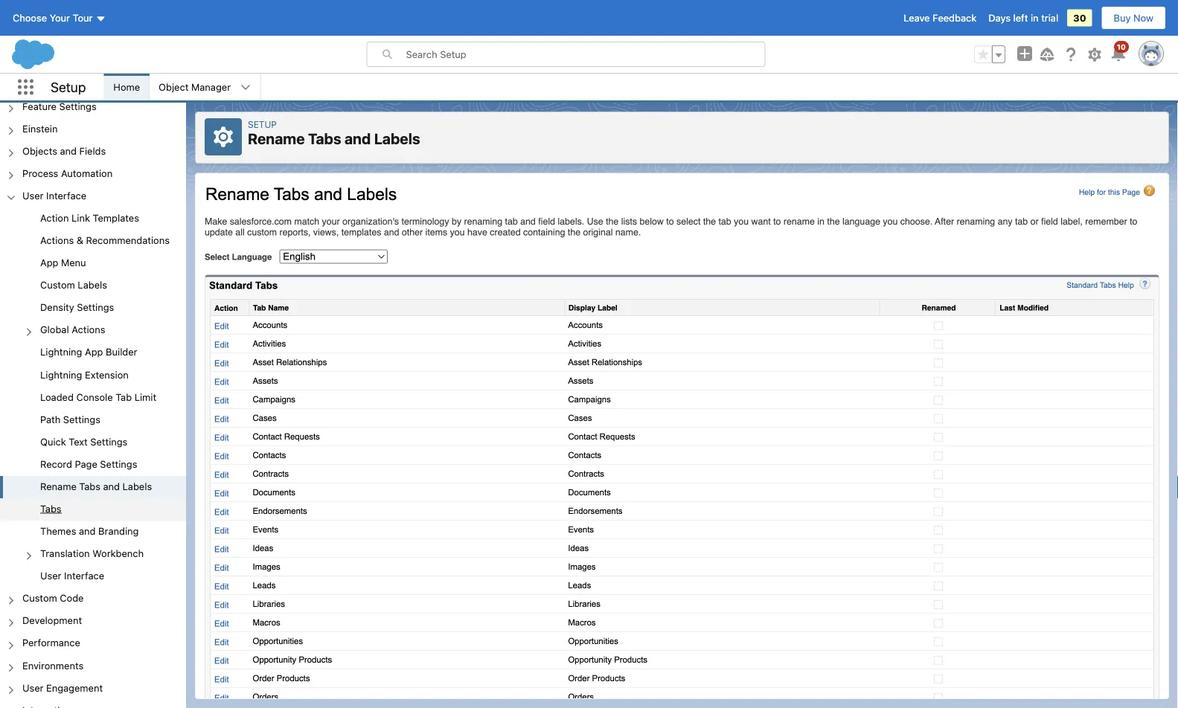 Task type: describe. For each thing, give the bounding box(es) containing it.
process
[[22, 168, 58, 179]]

record
[[40, 459, 72, 470]]

rename tabs and labels tree item
[[0, 477, 186, 499]]

feature settings
[[22, 100, 97, 112]]

path settings
[[40, 414, 100, 425]]

lightning for lightning extension
[[40, 369, 82, 380]]

your
[[50, 12, 70, 23]]

now
[[1134, 12, 1154, 23]]

user engagement
[[22, 683, 103, 694]]

action link templates link
[[40, 212, 139, 226]]

quick text settings link
[[40, 436, 128, 450]]

labels inside custom labels link
[[78, 280, 107, 291]]

objects
[[22, 145, 57, 156]]

setup link
[[248, 119, 277, 130]]

tabs inside rename tabs and labels link
[[79, 481, 100, 492]]

custom labels link
[[40, 280, 107, 293]]

custom labels
[[40, 280, 107, 291]]

feature
[[22, 100, 57, 112]]

themes and branding
[[40, 526, 139, 537]]

global actions link
[[40, 324, 105, 338]]

0 vertical spatial user interface link
[[22, 190, 87, 203]]

performance
[[22, 638, 80, 649]]

extension
[[85, 369, 129, 380]]

quick
[[40, 436, 66, 448]]

settings for feature settings
[[59, 100, 97, 112]]

user for the bottommost user interface 'link'
[[40, 571, 61, 582]]

lightning app builder link
[[40, 347, 137, 360]]

custom code link
[[22, 593, 84, 607]]

quick text settings
[[40, 436, 128, 448]]

einstein
[[22, 123, 58, 134]]

tabs inside setup rename tabs and labels
[[308, 130, 341, 147]]

translation
[[40, 548, 90, 560]]

global
[[40, 324, 69, 336]]

object manager link
[[150, 74, 240, 101]]

code
[[60, 593, 84, 604]]

labels inside rename tabs and labels link
[[123, 481, 152, 492]]

lightning extension
[[40, 369, 129, 380]]

1 vertical spatial user interface link
[[40, 571, 104, 584]]

translation workbench
[[40, 548, 144, 560]]

lightning extension link
[[40, 369, 129, 383]]

themes
[[40, 526, 76, 537]]

translation workbench link
[[40, 548, 144, 562]]

custom for custom labels
[[40, 280, 75, 291]]

process automation
[[22, 168, 113, 179]]

fields
[[79, 145, 106, 156]]

objects and fields link
[[22, 145, 106, 159]]

&
[[77, 235, 83, 246]]

user engagement link
[[22, 683, 103, 696]]

buy now
[[1114, 12, 1154, 23]]

1 vertical spatial actions
[[72, 324, 105, 336]]

text
[[69, 436, 88, 448]]

actions & recommendations
[[40, 235, 170, 246]]

and inside setup rename tabs and labels
[[345, 130, 371, 147]]

home link
[[105, 74, 149, 101]]

feedback
[[933, 12, 977, 23]]

objects and fields
[[22, 145, 106, 156]]

settings for density settings
[[77, 302, 114, 313]]

recommendations
[[86, 235, 170, 246]]

buy now button
[[1102, 6, 1167, 30]]

and inside tree item
[[103, 481, 120, 492]]

loaded console tab limit link
[[40, 392, 156, 405]]

tab
[[116, 392, 132, 403]]

process automation link
[[22, 168, 113, 181]]

user interface for the bottommost user interface 'link'
[[40, 571, 104, 582]]

10
[[1118, 42, 1127, 51]]

settings inside "link"
[[100, 459, 137, 470]]

record page settings
[[40, 459, 137, 470]]

leave feedback link
[[904, 12, 977, 23]]

link
[[72, 212, 90, 224]]

choose your tour
[[13, 12, 93, 23]]

menu
[[61, 257, 86, 268]]

performance link
[[22, 638, 80, 651]]

choose your tour button
[[12, 6, 107, 30]]

object
[[159, 82, 189, 93]]

trial
[[1042, 12, 1059, 23]]

development link
[[22, 616, 82, 629]]

rename inside setup rename tabs and labels
[[248, 130, 305, 147]]

leave feedback
[[904, 12, 977, 23]]

custom code
[[22, 593, 84, 604]]

workbench
[[92, 548, 144, 560]]

global actions
[[40, 324, 105, 336]]

user interface tree item
[[0, 186, 186, 589]]



Task type: locate. For each thing, give the bounding box(es) containing it.
0 vertical spatial lightning
[[40, 347, 82, 358]]

interface for the bottommost user interface 'link'
[[64, 571, 104, 582]]

custom inside "custom code" link
[[22, 593, 57, 604]]

rename down setup link
[[248, 130, 305, 147]]

interface
[[46, 190, 87, 201], [64, 571, 104, 582]]

automation
[[61, 168, 113, 179]]

action
[[40, 212, 69, 224]]

and
[[345, 130, 371, 147], [60, 145, 77, 156], [103, 481, 120, 492], [79, 526, 96, 537]]

0 vertical spatial rename
[[248, 130, 305, 147]]

custom down app menu link
[[40, 280, 75, 291]]

0 vertical spatial user
[[22, 190, 44, 201]]

user interface up code
[[40, 571, 104, 582]]

development
[[22, 616, 82, 627]]

1 vertical spatial rename
[[40, 481, 77, 492]]

actions
[[40, 235, 74, 246], [72, 324, 105, 336]]

2 vertical spatial labels
[[123, 481, 152, 492]]

lightning down global on the left of the page
[[40, 347, 82, 358]]

limit
[[135, 392, 156, 403]]

rename tabs and labels
[[40, 481, 152, 492]]

app
[[40, 257, 58, 268], [85, 347, 103, 358]]

0 vertical spatial labels
[[374, 130, 420, 147]]

1 vertical spatial group
[[0, 208, 186, 589]]

0 vertical spatial custom
[[40, 280, 75, 291]]

settings inside 'link'
[[77, 302, 114, 313]]

0 vertical spatial group
[[975, 45, 1006, 63]]

interface for the topmost user interface 'link'
[[46, 190, 87, 201]]

10 button
[[1110, 41, 1130, 63]]

lightning
[[40, 347, 82, 358], [40, 369, 82, 380]]

rename inside tree item
[[40, 481, 77, 492]]

1 horizontal spatial labels
[[123, 481, 152, 492]]

page
[[75, 459, 97, 470]]

0 horizontal spatial group
[[0, 208, 186, 589]]

environments
[[22, 660, 84, 672]]

console
[[76, 392, 113, 403]]

settings for path settings
[[63, 414, 100, 425]]

1 vertical spatial user interface
[[40, 571, 104, 582]]

setup for setup
[[51, 79, 86, 95]]

settings
[[59, 100, 97, 112], [77, 302, 114, 313], [63, 414, 100, 425], [90, 436, 128, 448], [100, 459, 137, 470]]

user up custom code
[[40, 571, 61, 582]]

actions & recommendations link
[[40, 235, 170, 248]]

engagement
[[46, 683, 103, 694]]

path
[[40, 414, 61, 425]]

app left menu
[[40, 257, 58, 268]]

1 vertical spatial user
[[40, 571, 61, 582]]

user interface inside group
[[40, 571, 104, 582]]

labels inside setup rename tabs and labels
[[374, 130, 420, 147]]

tour
[[73, 12, 93, 23]]

user inside group
[[40, 571, 61, 582]]

1 vertical spatial labels
[[78, 280, 107, 291]]

interface down translation workbench link
[[64, 571, 104, 582]]

object manager
[[159, 82, 231, 93]]

rename down record
[[40, 481, 77, 492]]

settings right feature at the top left of page
[[59, 100, 97, 112]]

einstein link
[[22, 123, 58, 136]]

group
[[975, 45, 1006, 63], [0, 208, 186, 589]]

loaded console tab limit
[[40, 392, 156, 403]]

lightning up loaded
[[40, 369, 82, 380]]

manager
[[191, 82, 231, 93]]

2 lightning from the top
[[40, 369, 82, 380]]

app inside app menu link
[[40, 257, 58, 268]]

user interface link
[[22, 190, 87, 203], [40, 571, 104, 584]]

settings up 'rename tabs and labels'
[[100, 459, 137, 470]]

record page settings link
[[40, 459, 137, 472]]

rename tabs and labels link
[[40, 481, 152, 495]]

custom
[[40, 280, 75, 291], [22, 593, 57, 604]]

themes and branding link
[[40, 526, 139, 539]]

app menu
[[40, 257, 86, 268]]

app menu link
[[40, 257, 86, 271]]

tabs tree item
[[0, 499, 186, 521]]

setup inside setup rename tabs and labels
[[248, 119, 277, 130]]

actions down action
[[40, 235, 74, 246]]

user interface
[[22, 190, 87, 201], [40, 571, 104, 582]]

0 vertical spatial tabs
[[308, 130, 341, 147]]

custom for custom code
[[22, 593, 57, 604]]

user interface link up code
[[40, 571, 104, 584]]

0 vertical spatial user interface
[[22, 190, 87, 201]]

path settings link
[[40, 414, 100, 427]]

user for user engagement link
[[22, 683, 44, 694]]

density settings
[[40, 302, 114, 313]]

lightning for lightning app builder
[[40, 347, 82, 358]]

action link templates
[[40, 212, 139, 224]]

1 vertical spatial tabs
[[79, 481, 100, 492]]

branding
[[98, 526, 139, 537]]

buy
[[1114, 12, 1132, 23]]

0 horizontal spatial rename
[[40, 481, 77, 492]]

choose
[[13, 12, 47, 23]]

environments link
[[22, 660, 84, 674]]

settings up the quick text settings at left
[[63, 414, 100, 425]]

settings down custom labels link
[[77, 302, 114, 313]]

1 vertical spatial interface
[[64, 571, 104, 582]]

app up lightning extension
[[85, 347, 103, 358]]

2 horizontal spatial tabs
[[308, 130, 341, 147]]

user for the topmost user interface 'link'
[[22, 190, 44, 201]]

0 horizontal spatial tabs
[[40, 504, 61, 515]]

1 horizontal spatial app
[[85, 347, 103, 358]]

lightning app builder
[[40, 347, 137, 358]]

2 vertical spatial tabs
[[40, 504, 61, 515]]

templates
[[93, 212, 139, 224]]

1 vertical spatial app
[[85, 347, 103, 358]]

user down environments link
[[22, 683, 44, 694]]

days left in trial
[[989, 12, 1059, 23]]

feature settings link
[[22, 100, 97, 114]]

home
[[113, 82, 140, 93]]

user interface link up action
[[22, 190, 87, 203]]

1 lightning from the top
[[40, 347, 82, 358]]

2 horizontal spatial labels
[[374, 130, 420, 147]]

1 horizontal spatial tabs
[[79, 481, 100, 492]]

user down 'process'
[[22, 190, 44, 201]]

Search Setup text field
[[406, 42, 765, 66]]

0 vertical spatial actions
[[40, 235, 74, 246]]

density
[[40, 302, 74, 313]]

user interface up action
[[22, 190, 87, 201]]

setup
[[51, 79, 86, 95], [248, 119, 277, 130]]

tabs inside tabs tree item
[[40, 504, 61, 515]]

labels
[[374, 130, 420, 147], [78, 280, 107, 291], [123, 481, 152, 492]]

app inside lightning app builder link
[[85, 347, 103, 358]]

1 vertical spatial lightning
[[40, 369, 82, 380]]

setup for setup rename tabs and labels
[[248, 119, 277, 130]]

days
[[989, 12, 1011, 23]]

group containing action link templates
[[0, 208, 186, 589]]

interface down process automation link
[[46, 190, 87, 201]]

0 horizontal spatial app
[[40, 257, 58, 268]]

1 vertical spatial custom
[[22, 593, 57, 604]]

0 vertical spatial app
[[40, 257, 58, 268]]

0 vertical spatial setup
[[51, 79, 86, 95]]

actions up lightning app builder
[[72, 324, 105, 336]]

loaded
[[40, 392, 74, 403]]

0 horizontal spatial labels
[[78, 280, 107, 291]]

tabs link
[[40, 504, 61, 517]]

leave
[[904, 12, 930, 23]]

custom up development
[[22, 593, 57, 604]]

30
[[1074, 12, 1087, 23]]

tabs
[[308, 130, 341, 147], [79, 481, 100, 492], [40, 504, 61, 515]]

1 horizontal spatial group
[[975, 45, 1006, 63]]

interface inside group
[[64, 571, 104, 582]]

user
[[22, 190, 44, 201], [40, 571, 61, 582], [22, 683, 44, 694]]

settings up record page settings
[[90, 436, 128, 448]]

user interface for the topmost user interface 'link'
[[22, 190, 87, 201]]

0 horizontal spatial setup
[[51, 79, 86, 95]]

1 vertical spatial setup
[[248, 119, 277, 130]]

1 horizontal spatial rename
[[248, 130, 305, 147]]

density settings link
[[40, 302, 114, 315]]

1 horizontal spatial setup
[[248, 119, 277, 130]]

setup rename tabs and labels
[[248, 119, 420, 147]]

in
[[1031, 12, 1039, 23]]

0 vertical spatial interface
[[46, 190, 87, 201]]

builder
[[106, 347, 137, 358]]

custom inside custom labels link
[[40, 280, 75, 291]]

2 vertical spatial user
[[22, 683, 44, 694]]

rename
[[248, 130, 305, 147], [40, 481, 77, 492]]



Task type: vqa. For each thing, say whether or not it's contained in the screenshot.
Lightning corresponding to Lightning App Builder
yes



